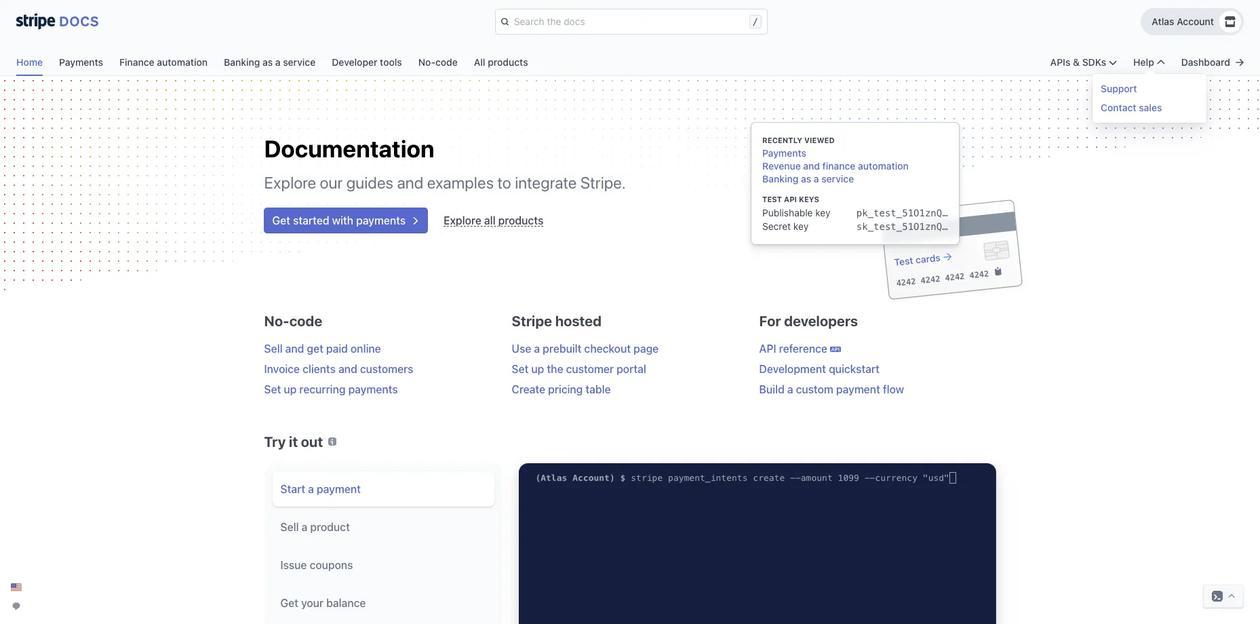 Task type: describe. For each thing, give the bounding box(es) containing it.
test cards
[[894, 252, 941, 268]]

hosted
[[555, 313, 602, 329]]

for
[[760, 313, 781, 329]]

up for recurring
[[284, 383, 297, 396]]

sell for sell and get paid online
[[264, 343, 283, 355]]

out
[[301, 434, 323, 450]]

set for set up the customer portal
[[512, 363, 529, 375]]

6 t from the left
[[828, 473, 833, 483]]

development quickstart
[[760, 363, 880, 375]]

an image of the stripe logo link
[[3, 0, 112, 45]]

finance automation link
[[119, 53, 224, 76]]

1 9 from the left
[[849, 473, 854, 483]]

stripe.
[[581, 173, 626, 192]]

your
[[301, 597, 324, 609]]

and up svg icon at the top of page
[[397, 173, 424, 192]]

1 y from the left
[[679, 473, 684, 483]]

examples
[[427, 173, 494, 192]]

start
[[281, 483, 305, 495]]

explore for explore all products
[[444, 214, 482, 227]]

revenue
[[763, 160, 801, 172]]

try
[[264, 434, 286, 450]]

payment inside button
[[317, 483, 361, 495]]

sell a product button
[[272, 510, 495, 545]]

3 r from the left
[[886, 473, 891, 483]]

recently viewed payments revenue and finance automation banking as a service
[[763, 136, 909, 185]]

developers
[[784, 313, 858, 329]]

api reference
[[760, 343, 828, 355]]

get your balance button
[[272, 585, 495, 621]]

atlas account
[[1152, 16, 1214, 27]]

/ button
[[496, 9, 767, 34]]

contact sales
[[1101, 102, 1162, 113]]

balance
[[326, 597, 366, 609]]

4242 left the copy test card number element at top right
[[969, 269, 990, 281]]

1 vertical spatial no-code
[[264, 313, 322, 329]]

table
[[586, 383, 611, 396]]

1 c from the left
[[753, 473, 759, 483]]

svg image
[[411, 217, 419, 225]]

issue
[[281, 559, 307, 571]]

sell and get paid online link
[[264, 343, 381, 355]]

for developers
[[760, 313, 858, 329]]

portal
[[617, 363, 646, 375]]

pricing
[[548, 383, 583, 396]]

quickstart
[[829, 363, 880, 375]]

copy test card number image
[[994, 267, 1003, 276]]

1 horizontal spatial banking as a service link
[[763, 173, 854, 185]]

and inside the 'recently viewed payments revenue and finance automation banking as a service'
[[804, 160, 820, 172]]

2 p from the left
[[668, 473, 674, 483]]

an image of the stripe logo image
[[16, 13, 98, 30]]

get started with payments link
[[264, 208, 428, 233]]

tools
[[380, 56, 402, 68]]

sdks
[[1083, 56, 1107, 68]]

atlas
[[1152, 16, 1175, 27]]

finance
[[119, 56, 154, 68]]

build a custom payment flow link
[[760, 383, 904, 396]]

$
[[620, 473, 626, 483]]

guides
[[346, 173, 394, 192]]

contact sales link
[[1096, 98, 1204, 117]]

4 n from the left
[[822, 473, 828, 483]]

- - a m o u n t
[[790, 473, 833, 483]]

flow
[[883, 383, 904, 396]]

apis & sdks button
[[1051, 56, 1117, 69]]

2 r from the left
[[759, 473, 764, 483]]

create
[[512, 383, 546, 396]]

1 u from the left
[[817, 473, 822, 483]]

payments inside tab list
[[59, 56, 103, 68]]

" u s d "
[[923, 473, 950, 483]]

use a prebuilt checkout page
[[512, 343, 659, 355]]

3 n from the left
[[732, 473, 737, 483]]

c r e a t e
[[753, 473, 785, 483]]

all
[[484, 214, 496, 227]]

secret
[[763, 220, 791, 232]]

issue coupons button
[[272, 547, 495, 583]]

checkout
[[584, 343, 631, 355]]

1 r from the left
[[642, 473, 647, 483]]

5 t from the left
[[775, 473, 780, 483]]

a inside the 'recently viewed payments revenue and finance automation banking as a service'
[[814, 173, 819, 185]]

started
[[293, 214, 329, 227]]

no-code link
[[418, 53, 474, 76]]

get for get your balance
[[281, 597, 299, 609]]

dashboard
[[1182, 56, 1231, 68]]

and down paid
[[339, 363, 357, 375]]

apis
[[1051, 56, 1071, 68]]

6 e from the left
[[897, 473, 902, 483]]

with
[[332, 214, 354, 227]]

5 n from the left
[[902, 473, 907, 483]]

support link
[[1096, 79, 1204, 98]]

recently
[[763, 136, 803, 145]]

payments for set up recurring payments
[[348, 383, 398, 396]]

1 s from the left
[[631, 473, 636, 483]]

api reference link
[[760, 340, 844, 358]]

2 i from the left
[[711, 473, 716, 483]]

dashboard link
[[1182, 56, 1231, 69]]

2 c from the left
[[875, 473, 881, 483]]

stripe
[[512, 313, 552, 329]]

3 - from the left
[[865, 473, 870, 483]]

product
[[310, 521, 350, 533]]

keys
[[799, 195, 819, 204]]

account
[[1177, 16, 1214, 27]]

stripe hosted
[[512, 313, 602, 329]]

our
[[320, 173, 343, 192]]

3 u from the left
[[929, 473, 934, 483]]

contact
[[1101, 102, 1137, 113]]

o
[[812, 473, 817, 483]]

as inside the 'recently viewed payments revenue and finance automation banking as a service'
[[801, 173, 812, 185]]

4 t from the left
[[737, 473, 743, 483]]

Search the docs text field
[[511, 11, 747, 33]]

issue coupons
[[281, 559, 353, 571]]

0 horizontal spatial code
[[289, 313, 322, 329]]

automation inside tab list
[[157, 56, 208, 68]]

developer
[[332, 56, 378, 68]]

2 t from the left
[[700, 473, 705, 483]]

build
[[760, 383, 785, 396]]

coupons
[[310, 559, 353, 571]]

1 e from the left
[[658, 473, 663, 483]]

p a y m e n t _ i n t e n t s
[[668, 473, 748, 483]]

custom
[[796, 383, 834, 396]]

2 s from the left
[[743, 473, 748, 483]]



Task type: locate. For each thing, give the bounding box(es) containing it.
_
[[705, 473, 711, 483]]

service inside the 'recently viewed payments revenue and finance automation banking as a service'
[[822, 173, 854, 185]]

s
[[631, 473, 636, 483], [743, 473, 748, 483], [934, 473, 939, 483]]

get left the started
[[272, 214, 290, 227]]

explore left all
[[444, 214, 482, 227]]

s left c r e a t e
[[743, 473, 748, 483]]

payment
[[836, 383, 881, 396], [317, 483, 361, 495]]

1 horizontal spatial banking
[[763, 173, 799, 185]]

t left c r e a t e
[[737, 473, 743, 483]]

no-code up get
[[264, 313, 322, 329]]

4 e from the left
[[764, 473, 769, 483]]

us image
[[11, 582, 22, 593]]

code left all
[[436, 56, 458, 68]]

no-code left all
[[418, 56, 458, 68]]

0 horizontal spatial payment
[[317, 483, 361, 495]]

test inside test cards
[[894, 255, 914, 268]]

1 horizontal spatial as
[[801, 173, 812, 185]]

0 vertical spatial as
[[263, 56, 273, 68]]

1 horizontal spatial explore
[[444, 214, 482, 227]]

t
[[636, 473, 642, 483], [700, 473, 705, 483], [721, 473, 727, 483], [737, 473, 743, 483], [775, 473, 780, 483], [828, 473, 833, 483]]

payments left svg icon at the top of page
[[356, 214, 406, 227]]

publishable
[[763, 207, 813, 218]]

payments
[[59, 56, 103, 68], [763, 147, 807, 159]]

4242 down "test cards" link
[[945, 272, 965, 283]]

2 horizontal spatial s
[[934, 473, 939, 483]]

y left " u s d "
[[913, 473, 918, 483]]

1 n from the left
[[695, 473, 700, 483]]

1 t from the left
[[636, 473, 642, 483]]

s right '- - c u r r e n c y'
[[934, 473, 939, 483]]

0 horizontal spatial i
[[647, 473, 652, 483]]

no- up invoice
[[264, 313, 289, 329]]

r right 1 0 9 9 at the bottom of the page
[[886, 473, 891, 483]]

get for get started with payments
[[272, 214, 290, 227]]

payments link down recently
[[763, 147, 807, 159]]

-
[[790, 473, 796, 483], [796, 473, 801, 483], [865, 473, 870, 483], [870, 473, 875, 483]]

0 horizontal spatial up
[[284, 383, 297, 396]]

1 vertical spatial products
[[498, 214, 544, 227]]

t left - - a m o u n t
[[775, 473, 780, 483]]

api down for
[[760, 343, 777, 355]]

and left get
[[285, 343, 304, 355]]

4242 4242 4242 4242
[[896, 269, 990, 288]]

0 vertical spatial set
[[512, 363, 529, 375]]

to
[[498, 173, 511, 192]]

0 vertical spatial banking
[[224, 56, 260, 68]]

test up the publishable
[[763, 195, 782, 204]]

1 vertical spatial payments
[[348, 383, 398, 396]]

sell down start
[[281, 521, 299, 533]]

no-code inside tab list
[[418, 56, 458, 68]]

code
[[436, 56, 458, 68], [289, 313, 322, 329]]

1 horizontal spatial payments
[[763, 147, 807, 159]]

(atlas
[[536, 473, 567, 483]]

payment down the quickstart
[[836, 383, 881, 396]]

4242 4242 4242 4242 button
[[896, 267, 990, 288]]

1 horizontal spatial no-code
[[418, 56, 458, 68]]

1 horizontal spatial key
[[816, 207, 831, 218]]

0 vertical spatial explore
[[264, 173, 316, 192]]

1 horizontal spatial no-
[[418, 56, 436, 68]]

banking as a service
[[224, 56, 316, 68]]

help button
[[1134, 56, 1165, 69]]

start a payment button
[[272, 472, 495, 507]]

0 horizontal spatial p
[[652, 473, 658, 483]]

set up the customer portal
[[512, 363, 646, 375]]

c left " u s d "
[[907, 473, 913, 483]]

payments inside 'link'
[[356, 214, 406, 227]]

d
[[939, 473, 944, 483]]

1 horizontal spatial m
[[806, 473, 812, 483]]

payments link
[[59, 53, 119, 76], [763, 147, 807, 159]]

test left the cards
[[894, 255, 914, 268]]

2 9 from the left
[[854, 473, 859, 483]]

r left " u s d "
[[891, 473, 897, 483]]

i left c r e a t e
[[711, 473, 716, 483]]

0 vertical spatial service
[[283, 56, 316, 68]]

cards
[[915, 252, 941, 266]]

e
[[658, 473, 663, 483], [690, 473, 695, 483], [727, 473, 732, 483], [764, 473, 769, 483], [780, 473, 785, 483], [897, 473, 902, 483]]

0
[[844, 473, 849, 483]]

invoice
[[264, 363, 300, 375]]

t right _
[[721, 473, 727, 483]]

tab list containing home
[[16, 53, 528, 76]]

explore left our in the left top of the page
[[264, 173, 316, 192]]

key down the publishable key
[[794, 220, 809, 232]]

0 vertical spatial key
[[816, 207, 831, 218]]

use a prebuilt checkout page link
[[512, 343, 659, 355]]

secret key
[[763, 220, 809, 232]]

1 vertical spatial as
[[801, 173, 812, 185]]

1 - from the left
[[790, 473, 796, 483]]

documentation
[[264, 134, 435, 162]]

1 " from the left
[[923, 473, 929, 483]]

0 horizontal spatial m
[[684, 473, 690, 483]]

prebuilt
[[543, 343, 582, 355]]

finance automation
[[119, 56, 208, 68]]

banking inside the 'recently viewed payments revenue and finance automation banking as a service'
[[763, 173, 799, 185]]

sell up invoice
[[264, 343, 283, 355]]

u left d
[[929, 473, 934, 483]]

sell inside button
[[281, 521, 299, 533]]

r
[[642, 473, 647, 483], [759, 473, 764, 483], [886, 473, 891, 483], [891, 473, 897, 483]]

0 horizontal spatial y
[[679, 473, 684, 483]]

i right $
[[647, 473, 652, 483]]

no- inside no-code link
[[418, 56, 436, 68]]

/
[[753, 16, 758, 27]]

service down finance
[[822, 173, 854, 185]]

get
[[272, 214, 290, 227], [281, 597, 299, 609]]

0 vertical spatial code
[[436, 56, 458, 68]]

1 horizontal spatial service
[[822, 173, 854, 185]]

(atlas account) $
[[536, 473, 626, 483]]

r left - - a m o u n t
[[759, 473, 764, 483]]

paid
[[326, 343, 348, 355]]

tab panel
[[519, 463, 996, 624]]

sell for sell a product
[[281, 521, 299, 533]]

1 vertical spatial key
[[794, 220, 809, 232]]

0 horizontal spatial service
[[283, 56, 316, 68]]

1 horizontal spatial api
[[784, 195, 797, 204]]

get inside get your balance button
[[281, 597, 299, 609]]

payments link down 'an image of the stripe logo' link
[[59, 53, 119, 76]]

1 vertical spatial sell
[[281, 521, 299, 533]]

1 p from the left
[[652, 473, 658, 483]]

1 horizontal spatial i
[[711, 473, 716, 483]]

try it out
[[264, 434, 323, 450]]

4242 down the cards
[[920, 274, 941, 286]]

3 t from the left
[[721, 473, 727, 483]]

r right $
[[642, 473, 647, 483]]

0 horizontal spatial key
[[794, 220, 809, 232]]

0 vertical spatial products
[[488, 56, 528, 68]]

copy test card number element
[[994, 266, 1003, 278]]

0 horizontal spatial explore
[[264, 173, 316, 192]]

0 vertical spatial sell
[[264, 343, 283, 355]]

products inside tab list
[[488, 56, 528, 68]]

1 horizontal spatial y
[[913, 473, 918, 483]]

0 horizontal spatial set
[[264, 383, 281, 396]]

build a custom payment flow
[[760, 383, 904, 396]]

explore all products link
[[444, 212, 544, 229]]

3 c from the left
[[907, 473, 913, 483]]

1 vertical spatial test
[[894, 255, 914, 268]]

set for set up recurring payments
[[264, 383, 281, 396]]

1 i from the left
[[647, 473, 652, 483]]

all products
[[474, 56, 528, 68]]

1 vertical spatial service
[[822, 173, 854, 185]]

api inside "link"
[[760, 343, 777, 355]]

4 - from the left
[[870, 473, 875, 483]]

t right s t r i p e at right
[[700, 473, 705, 483]]

c right _
[[753, 473, 759, 483]]

0 horizontal spatial "
[[923, 473, 929, 483]]

1 horizontal spatial up
[[532, 363, 544, 375]]

1 vertical spatial payment
[[317, 483, 361, 495]]

up down invoice
[[284, 383, 297, 396]]

2 - from the left
[[796, 473, 801, 483]]

payment up product
[[317, 483, 361, 495]]

automation
[[157, 56, 208, 68], [858, 160, 909, 172]]

1 horizontal spatial test
[[894, 255, 914, 268]]

set up recurring payments link
[[264, 383, 398, 396]]

3 s from the left
[[934, 473, 939, 483]]

get started with payments
[[272, 214, 406, 227]]

key for publishable key
[[816, 207, 831, 218]]

1 horizontal spatial "
[[944, 473, 950, 483]]

get inside get started with payments 'link'
[[272, 214, 290, 227]]

home link
[[16, 53, 59, 76]]

reference
[[779, 343, 828, 355]]

0 horizontal spatial no-
[[264, 313, 289, 329]]

&
[[1073, 56, 1080, 68]]

0 horizontal spatial c
[[753, 473, 759, 483]]

p
[[652, 473, 658, 483], [668, 473, 674, 483]]

" left d
[[923, 473, 929, 483]]

code up get
[[289, 313, 322, 329]]

payments down 'an image of the stripe logo' link
[[59, 56, 103, 68]]

help
[[1134, 56, 1155, 68]]

test for cards
[[894, 255, 914, 268]]

finance
[[823, 160, 856, 172]]

test api keys
[[763, 195, 819, 204]]

i
[[647, 473, 652, 483], [711, 473, 716, 483]]

1 vertical spatial payments link
[[763, 147, 807, 159]]

0 horizontal spatial banking as a service link
[[224, 53, 332, 76]]

Stripe CLI text field
[[519, 463, 996, 624]]

1 vertical spatial set
[[264, 383, 281, 396]]

invoice clients and customers
[[264, 363, 413, 375]]

api up the publishable
[[784, 195, 797, 204]]

tab panel containing (atlas account) $
[[519, 463, 996, 624]]

1 vertical spatial banking as a service link
[[763, 173, 854, 185]]

and
[[804, 160, 820, 172], [397, 173, 424, 192], [285, 343, 304, 355], [339, 363, 357, 375]]

s t r i p e
[[631, 473, 663, 483]]

and down viewed
[[804, 160, 820, 172]]

set down invoice
[[264, 383, 281, 396]]

1 horizontal spatial automation
[[858, 160, 909, 172]]

payments inside the 'recently viewed payments revenue and finance automation banking as a service'
[[763, 147, 807, 159]]

9 right 0
[[854, 473, 859, 483]]

development quickstart link
[[760, 363, 880, 375]]

t left 1
[[828, 473, 833, 483]]

get your balance
[[281, 597, 366, 609]]

a inside tab list
[[275, 56, 281, 68]]

it
[[289, 434, 298, 450]]

service inside tab list
[[283, 56, 316, 68]]

1 horizontal spatial p
[[668, 473, 674, 483]]

2 y from the left
[[913, 473, 918, 483]]

1 vertical spatial no-
[[264, 313, 289, 329]]

c right 1 0 9 9 at the bottom of the page
[[875, 473, 881, 483]]

s right $
[[631, 473, 636, 483]]

0 horizontal spatial as
[[263, 56, 273, 68]]

no- right tools
[[418, 56, 436, 68]]

the
[[547, 363, 564, 375]]

online
[[351, 343, 381, 355]]

explore for explore our guides and examples to integrate stripe.
[[264, 173, 316, 192]]

invoice clients and customers link
[[264, 363, 413, 375]]

4 r from the left
[[891, 473, 897, 483]]

m for e
[[684, 473, 690, 483]]

automation right the finance
[[157, 56, 208, 68]]

2 horizontal spatial c
[[907, 473, 913, 483]]

1 m from the left
[[684, 473, 690, 483]]

1 vertical spatial payments
[[763, 147, 807, 159]]

1 vertical spatial banking
[[763, 173, 799, 185]]

set up the customer portal link
[[512, 363, 646, 375]]

1 vertical spatial automation
[[858, 160, 909, 172]]

0 vertical spatial test
[[763, 195, 782, 204]]

0 vertical spatial automation
[[157, 56, 208, 68]]

m left 1
[[806, 473, 812, 483]]

start a payment
[[281, 483, 361, 495]]

- - c u r r e n c y
[[865, 473, 918, 483]]

automation inside the 'recently viewed payments revenue and finance automation banking as a service'
[[858, 160, 909, 172]]

integrate
[[515, 173, 577, 192]]

automation right finance
[[858, 160, 909, 172]]

0 vertical spatial no-code
[[418, 56, 458, 68]]

test for api
[[763, 195, 782, 204]]

p right $
[[652, 473, 658, 483]]

1 horizontal spatial s
[[743, 473, 748, 483]]

explore
[[264, 173, 316, 192], [444, 214, 482, 227]]

0 horizontal spatial payments link
[[59, 53, 119, 76]]

" right '- - c u r r e n c y'
[[944, 473, 950, 483]]

1 vertical spatial code
[[289, 313, 322, 329]]

1 horizontal spatial set
[[512, 363, 529, 375]]

payments for get started with payments
[[356, 214, 406, 227]]

2 " from the left
[[944, 473, 950, 483]]

up left the the
[[532, 363, 544, 375]]

1 horizontal spatial c
[[875, 473, 881, 483]]

banking as a service link
[[224, 53, 332, 76], [763, 173, 854, 185]]

4242
[[969, 269, 990, 281], [945, 272, 965, 283], [920, 274, 941, 286], [896, 277, 916, 288]]

all
[[474, 56, 485, 68]]

3 e from the left
[[727, 473, 732, 483]]

m for o
[[806, 473, 812, 483]]

2 u from the left
[[881, 473, 886, 483]]

c
[[753, 473, 759, 483], [875, 473, 881, 483], [907, 473, 913, 483]]

key for secret key
[[794, 220, 809, 232]]

service left developer
[[283, 56, 316, 68]]

code inside tab list
[[436, 56, 458, 68]]

u right 1 0 9 9 at the bottom of the page
[[881, 473, 886, 483]]

2 horizontal spatial u
[[929, 473, 934, 483]]

1 horizontal spatial u
[[881, 473, 886, 483]]

0 vertical spatial payments link
[[59, 53, 119, 76]]

0 vertical spatial api
[[784, 195, 797, 204]]

4242 down test cards
[[896, 277, 916, 288]]

0 horizontal spatial no-code
[[264, 313, 322, 329]]

0 vertical spatial up
[[532, 363, 544, 375]]

0 horizontal spatial test
[[763, 195, 782, 204]]

up
[[532, 363, 544, 375], [284, 383, 297, 396]]

0 horizontal spatial automation
[[157, 56, 208, 68]]

0 horizontal spatial banking
[[224, 56, 260, 68]]

page
[[634, 343, 659, 355]]

1 vertical spatial explore
[[444, 214, 482, 227]]

0 horizontal spatial u
[[817, 473, 822, 483]]

p right s t r i p e at right
[[668, 473, 674, 483]]

support
[[1101, 83, 1137, 94]]

0 horizontal spatial payments
[[59, 56, 103, 68]]

1 horizontal spatial code
[[436, 56, 458, 68]]

1 vertical spatial api
[[760, 343, 777, 355]]

u left 1
[[817, 473, 822, 483]]

0 horizontal spatial api
[[760, 343, 777, 355]]

0 vertical spatial payments
[[59, 56, 103, 68]]

2 e from the left
[[690, 473, 695, 483]]

1 horizontal spatial payment
[[836, 383, 881, 396]]

up for the
[[532, 363, 544, 375]]

key down keys
[[816, 207, 831, 218]]

0 vertical spatial banking as a service link
[[224, 53, 332, 76]]

developer tools
[[332, 56, 402, 68]]

get left your
[[281, 597, 299, 609]]

1 vertical spatial up
[[284, 383, 297, 396]]

1 horizontal spatial payments link
[[763, 147, 807, 159]]

y left _
[[679, 473, 684, 483]]

0 vertical spatial no-
[[418, 56, 436, 68]]

0 vertical spatial payments
[[356, 214, 406, 227]]

2 n from the left
[[716, 473, 721, 483]]

banking inside tab list
[[224, 56, 260, 68]]

2 m from the left
[[806, 473, 812, 483]]

set down use
[[512, 363, 529, 375]]

0 vertical spatial get
[[272, 214, 290, 227]]

api
[[784, 195, 797, 204], [760, 343, 777, 355]]

0 horizontal spatial s
[[631, 473, 636, 483]]

9 right 1
[[849, 473, 854, 483]]

t right $
[[636, 473, 642, 483]]

payments down recently
[[763, 147, 807, 159]]

5 e from the left
[[780, 473, 785, 483]]

tab list
[[16, 53, 528, 76]]

as inside tab list
[[263, 56, 273, 68]]

set
[[512, 363, 529, 375], [264, 383, 281, 396]]

"
[[923, 473, 929, 483], [944, 473, 950, 483]]

no-code
[[418, 56, 458, 68], [264, 313, 322, 329]]

m left _
[[684, 473, 690, 483]]

key
[[816, 207, 831, 218], [794, 220, 809, 232]]

create pricing table
[[512, 383, 611, 396]]

payments down customers
[[348, 383, 398, 396]]

revenue and finance automation link
[[763, 160, 909, 172]]

0 vertical spatial payment
[[836, 383, 881, 396]]

recurring
[[299, 383, 346, 396]]

1 vertical spatial get
[[281, 597, 299, 609]]



Task type: vqa. For each thing, say whether or not it's contained in the screenshot.
so
no



